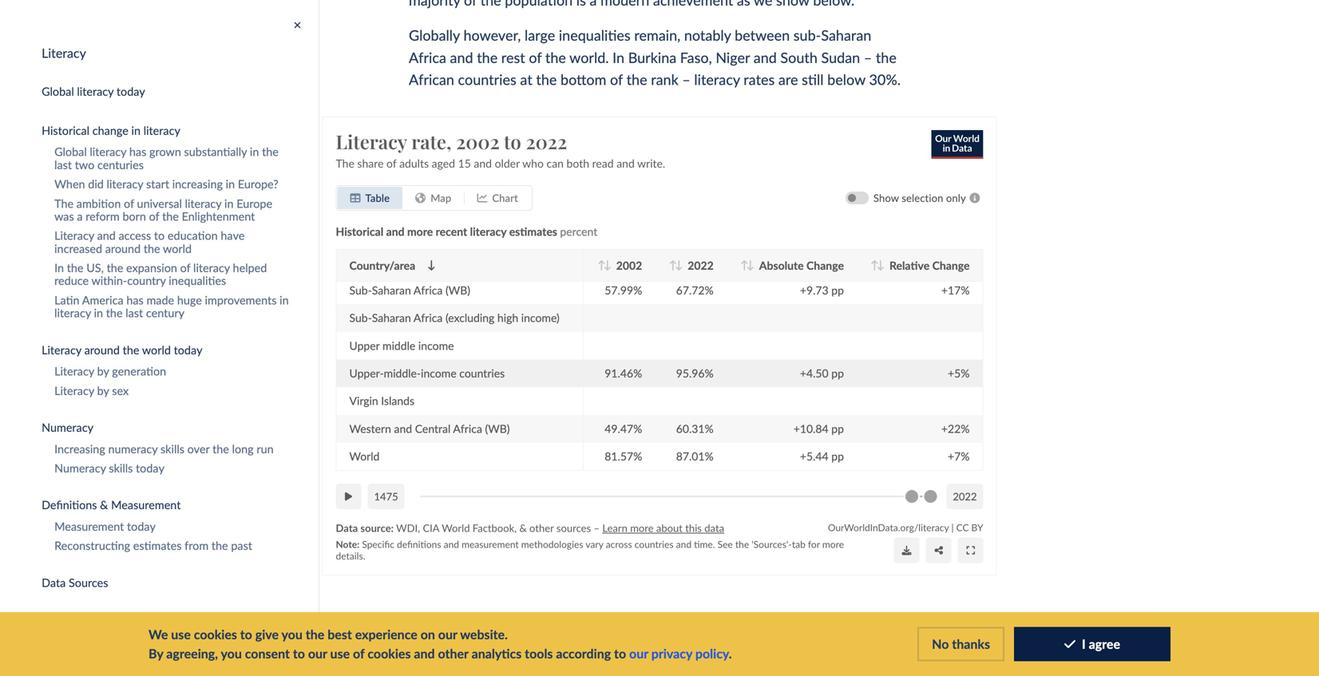 Task type: describe. For each thing, give the bounding box(es) containing it.
around inside historical change in literacy global literacy has grown substantially in the last two centuries when did literacy start increasing in europe? the ambition of universal literacy in europe was a reform born of the enlightenment literacy and access to education have increased around the world in the us, the expansion of literacy helped reduce within-country inequalities latin america has made huge improvements in literacy in the last century
[[105, 242, 141, 256]]

literacy left sex
[[54, 384, 94, 398]]

1 horizontal spatial skills
[[160, 442, 184, 456]]

centuries
[[97, 158, 144, 172]]

relative change
[[890, 259, 970, 272]]

2 by from the top
[[97, 384, 109, 398]]

1475
[[374, 490, 398, 503]]

literacy down the latin
[[42, 343, 81, 357]]

0 vertical spatial –
[[864, 49, 872, 66]]

the up expansion
[[144, 242, 160, 256]]

the inside note: specific definitions and measurement methodologies vary across countries and time. see the 'sources'-tab for more details.
[[735, 539, 749, 550]]

1 vertical spatial you
[[221, 646, 242, 662]]

literacy down change
[[90, 145, 126, 159]]

in inside historical change in literacy global literacy has grown substantially in the last two centuries when did literacy start increasing in europe? the ambition of universal literacy in europe was a reform born of the enlightenment literacy and access to education have increased around the world in the us, the expansion of literacy helped reduce within-country inequalities latin america has made huge improvements in literacy in the last century
[[54, 261, 64, 275]]

2002 inside "literacy rate, 2002 to 2022 the share of adults aged 15 and older who can both read and write."
[[456, 129, 500, 154]]

to right according
[[614, 646, 626, 662]]

in right change
[[131, 124, 141, 137]]

literacy down centuries
[[107, 178, 143, 191]]

literacy down reduce
[[54, 307, 91, 320]]

1 vertical spatial &
[[519, 522, 527, 535]]

global literacy today
[[42, 85, 145, 98]]

to right 'consent'
[[293, 646, 305, 662]]

i agree
[[1082, 636, 1120, 652]]

15
[[458, 156, 471, 170]]

income)
[[521, 311, 560, 325]]

high
[[497, 311, 518, 325]]

the up literacy and access to education have increased around the world link
[[162, 210, 179, 223]]

income for middle-
[[421, 367, 457, 380]]

african
[[409, 71, 454, 88]]

saharan for sub-saharan africa (excluding high income)
[[372, 311, 411, 325]]

and down globally
[[450, 49, 473, 66]]

and right read
[[617, 156, 635, 170]]

data for data source: wdi, cia world factbook, & other sources – learn more about this data
[[336, 522, 358, 535]]

1 arrow down long image from the left
[[428, 260, 435, 271]]

map
[[431, 192, 451, 204]]

reconstructing
[[54, 539, 130, 553]]

agree
[[1089, 636, 1120, 652]]

data source: wdi, cia world factbook, & other sources – learn more about this data
[[336, 522, 724, 535]]

table image
[[350, 193, 361, 203]]

sources
[[557, 522, 591, 535]]

the inside literacy around the world today literacy by generation literacy by sex
[[123, 343, 139, 357]]

ambition
[[76, 197, 121, 210]]

table
[[365, 192, 390, 204]]

today inside numeracy increasing numeracy skills over the long run numeracy skills today
[[136, 462, 164, 475]]

of inside "literacy rate, 2002 to 2022 the share of adults aged 15 and older who can both read and write."
[[387, 156, 396, 170]]

literacy down chart line icon
[[470, 225, 507, 238]]

a
[[77, 210, 83, 223]]

latin america has made huge improvements in literacy in the last century link
[[38, 291, 319, 323]]

tools
[[525, 646, 553, 662]]

0 horizontal spatial on
[[132, 615, 145, 629]]

cia
[[423, 522, 439, 535]]

ourworldindata.org/literacy link
[[828, 522, 949, 533]]

about
[[656, 522, 683, 535]]

today inside literacy around the world today literacy by generation literacy by sex
[[174, 343, 202, 357]]

the down the increased
[[67, 261, 83, 275]]

past
[[231, 539, 252, 553]]

historical for historical change in literacy global literacy has grown substantially in the last two centuries when did literacy start increasing in europe? the ambition of universal literacy in europe was a reform born of the enlightenment literacy and access to education have increased around the world in the us, the expansion of literacy helped reduce within-country inequalities latin america has made huge improvements in literacy in the last century
[[42, 124, 89, 137]]

upper
[[349, 339, 380, 352]]

literacy down increasing on the left top of page
[[185, 197, 221, 210]]

in left europe
[[224, 197, 234, 210]]

table link
[[337, 187, 403, 209]]

and down islands
[[394, 422, 412, 436]]

numeracy skills today link
[[38, 459, 319, 478]]

2022 inside "literacy rate, 2002 to 2022 the share of adults aged 15 and older who can both read and write."
[[526, 129, 567, 154]]

countries inside globally however, large inequalities remain, notably between sub-saharan africa and the rest of the world. in burkina faso, niger and south sudan – the african countries at the bottom of the rank – literacy rates are still below 30%.
[[458, 71, 517, 88]]

reconstructing estimates from the past link
[[38, 537, 319, 556]]

+9.73 pp
[[800, 284, 844, 297]]

and up country/area
[[386, 225, 405, 238]]

1 vertical spatial measurement
[[54, 520, 124, 534]]

run
[[257, 442, 274, 456]]

definitions & measurement link
[[26, 494, 319, 517]]

islands
[[381, 394, 415, 408]]

remain,
[[634, 26, 681, 44]]

western and central africa (wb)
[[349, 422, 510, 436]]

and down this
[[676, 539, 692, 550]]

0 vertical spatial estimates
[[509, 225, 557, 238]]

global literacy today link
[[26, 80, 319, 103]]

0 vertical spatial (wb)
[[446, 284, 470, 297]]

1 horizontal spatial our
[[438, 627, 457, 642]]

1 horizontal spatial world
[[442, 522, 470, 535]]

literacy up change
[[77, 85, 114, 98]]

of right bottom
[[610, 71, 623, 88]]

this
[[685, 522, 702, 535]]

source:
[[360, 522, 394, 535]]

historical and more recent literacy estimates percent
[[336, 225, 598, 238]]

change for relative change
[[932, 259, 970, 272]]

+5%
[[948, 367, 970, 380]]

africa up sub-saharan africa (excluding high income)
[[414, 284, 443, 297]]

91.46%
[[605, 367, 642, 380]]

two
[[75, 158, 94, 172]]

1 horizontal spatial (wb)
[[485, 422, 510, 436]]

still
[[802, 71, 824, 88]]

earth americas image
[[415, 193, 426, 203]]

literacy inside globally however, large inequalities remain, notably between sub-saharan africa and the rest of the world. in burkina faso, niger and south sudan – the african countries at the bottom of the rank – literacy rates are still below 30%.
[[694, 71, 740, 88]]

learn more about this data link
[[602, 522, 724, 535]]

by
[[149, 646, 163, 662]]

numeracy
[[108, 442, 157, 456]]

of right born at the top left of page
[[149, 210, 159, 223]]

arrow down long image for absolute change
[[747, 260, 755, 271]]

of inside we use cookies to give you the best experience on our website. by agreeing, you consent to our use of cookies and other analytics tools according to our privacy policy .
[[353, 646, 365, 662]]

0 horizontal spatial use
[[171, 627, 191, 642]]

'sources'-
[[752, 539, 792, 550]]

global inside historical change in literacy global literacy has grown substantially in the last two centuries when did literacy start increasing in europe? the ambition of universal literacy in europe was a reform born of the enlightenment literacy and access to education have increased around the world in the us, the expansion of literacy helped reduce within-country inequalities latin america has made huge improvements in literacy in the last century
[[54, 145, 87, 159]]

+4.50 pp
[[800, 367, 844, 380]]

60.31%
[[676, 422, 714, 436]]

more inside note: specific definitions and measurement methodologies vary across countries and time. see the 'sources'-tab for more details.
[[822, 539, 844, 550]]

+7%
[[948, 450, 970, 463]]

1 vertical spatial more
[[630, 522, 654, 535]]

the inside "literacy rate, 2002 to 2022 the share of adults aged 15 and older who can both read and write."
[[336, 156, 354, 170]]

arrow down long image for 2002
[[604, 260, 612, 271]]

of right reform
[[124, 197, 134, 210]]

europe?
[[238, 178, 278, 191]]

factbook,
[[473, 522, 517, 535]]

2 vertical spatial 2022
[[953, 490, 977, 503]]

over
[[187, 442, 209, 456]]

0 vertical spatial has
[[129, 145, 146, 159]]

we use cookies to give you the best experience on our website. by agreeing, you consent to our use of cookies and other analytics tools according to our privacy policy .
[[149, 627, 732, 662]]

the down however,
[[477, 49, 498, 66]]

long
[[232, 442, 254, 456]]

saharan inside globally however, large inequalities remain, notably between sub-saharan africa and the rest of the world. in burkina faso, niger and south sudan – the african countries at the bottom of the rank – literacy rates are still below 30%.
[[821, 26, 872, 44]]

close table of contents image
[[294, 21, 301, 30]]

cc
[[956, 522, 969, 533]]

30%.
[[869, 71, 901, 88]]

+22%
[[941, 422, 970, 436]]

around inside literacy around the world today literacy by generation literacy by sex
[[84, 343, 120, 357]]

arrow up long image for relative change
[[871, 260, 879, 271]]

selection
[[902, 192, 944, 204]]

the right at at the top
[[536, 71, 557, 88]]

experience
[[355, 627, 418, 642]]

globally
[[409, 26, 460, 44]]

sub-saharan africa (wb)
[[349, 284, 470, 297]]

africa inside globally however, large inequalities remain, notably between sub-saharan africa and the rest of the world. in burkina faso, niger and south sudan – the african countries at the bottom of the rank – literacy rates are still below 30%.
[[409, 49, 446, 66]]

niger
[[716, 49, 750, 66]]

privacy
[[651, 646, 692, 662]]

0 vertical spatial measurement
[[111, 499, 181, 512]]

data for data sources
[[42, 576, 66, 590]]

literacy up by on the bottom of page
[[148, 615, 185, 629]]

middle-
[[384, 367, 421, 380]]

1 vertical spatial –
[[682, 71, 691, 88]]

show
[[874, 192, 899, 204]]

0 horizontal spatial –
[[594, 522, 600, 535]]

give
[[255, 627, 279, 642]]

when did literacy start increasing in europe? link
[[38, 175, 319, 194]]

the up europe?
[[262, 145, 279, 159]]

1 vertical spatial numeracy
[[54, 462, 106, 475]]

today up change
[[116, 85, 145, 98]]

learn
[[602, 522, 628, 535]]

0 horizontal spatial more
[[407, 225, 433, 238]]

rank
[[651, 71, 679, 88]]

income for middle
[[418, 339, 454, 352]]

and right 15 at top left
[[474, 156, 492, 170]]

relative
[[890, 259, 930, 272]]

in left europe?
[[226, 178, 235, 191]]

analytics
[[472, 646, 522, 662]]

reform
[[86, 210, 120, 223]]

in up europe?
[[250, 145, 259, 159]]

literacy inside historical change in literacy global literacy has grown substantially in the last two centuries when did literacy start increasing in europe? the ambition of universal literacy in europe was a reform born of the enlightenment literacy and access to education have increased around the world in the us, the expansion of literacy helped reduce within-country inequalities latin america has made huge improvements in literacy in the last century
[[54, 229, 94, 243]]

1 by from the top
[[97, 365, 109, 378]]

from
[[185, 539, 209, 553]]

historical change in literacy global literacy has grown substantially in the last two centuries when did literacy start increasing in europe? the ambition of universal literacy in europe was a reform born of the enlightenment literacy and access to education have increased around the world in the us, the expansion of literacy helped reduce within-country inequalities latin america has made huge improvements in literacy in the last century
[[42, 124, 289, 320]]

on inside we use cookies to give you the best experience on our website. by agreeing, you consent to our use of cookies and other analytics tools according to our privacy policy .
[[421, 627, 435, 642]]

enlightenment
[[182, 210, 255, 223]]

sub-
[[794, 26, 821, 44]]

1 vertical spatial skills
[[109, 462, 133, 475]]

website.
[[460, 627, 508, 642]]

expand image
[[967, 546, 975, 555]]

africa right "central"
[[453, 422, 482, 436]]

circle info image
[[966, 193, 983, 203]]

to left give
[[240, 627, 252, 642]]

share nodes image
[[935, 546, 943, 555]]

upper-middle-income countries
[[349, 367, 505, 380]]

rest
[[501, 49, 525, 66]]

countries inside note: specific definitions and measurement methodologies vary across countries and time. see the 'sources'-tab for more details.
[[635, 539, 674, 550]]

in down the within-
[[94, 307, 103, 320]]

world inside historical change in literacy global literacy has grown substantially in the last two centuries when did literacy start increasing in europe? the ambition of universal literacy in europe was a reform born of the enlightenment literacy and access to education have increased around the world in the us, the expansion of literacy helped reduce within-country inequalities latin america has made huge improvements in literacy in the last century
[[163, 242, 192, 256]]

literacy up grown
[[143, 124, 180, 137]]

made
[[146, 294, 174, 307]]



Task type: vqa. For each thing, say whether or not it's contained in the screenshot.
world in historical change in literacy global literacy has grown substantially in the last two centuries when did literacy start increasing in europe? the ambition of universal literacy in europe was a reform born of the enlightenment literacy and access to education have increased around the world in the us, the expansion of literacy helped reduce within-country inequalities latin america has made huge improvements in literacy in the last century
yes



Task type: locate. For each thing, give the bounding box(es) containing it.
of down experience
[[353, 646, 365, 662]]

the inside 'definitions & measurement measurement today reconstructing estimates from the past'
[[211, 539, 228, 553]]

methodologies
[[521, 539, 583, 550]]

by left generation
[[97, 365, 109, 378]]

change up +9.73 pp
[[807, 259, 844, 272]]

ourworldindata.org/literacy
[[828, 522, 949, 533]]

0 horizontal spatial arrow down long image
[[604, 260, 612, 271]]

0 vertical spatial global
[[42, 85, 74, 98]]

arrow down long image
[[428, 260, 435, 271], [877, 260, 885, 271]]

absolute change
[[759, 259, 844, 272]]

1 vertical spatial sub-
[[349, 311, 372, 325]]

arrow up long image
[[669, 260, 677, 271], [741, 260, 748, 271], [871, 260, 879, 271]]

countries down rest
[[458, 71, 517, 88]]

2 vertical spatial saharan
[[372, 311, 411, 325]]

on
[[132, 615, 145, 629], [421, 627, 435, 642]]

0 vertical spatial last
[[54, 158, 72, 172]]

0 vertical spatial skills
[[160, 442, 184, 456]]

cookies
[[194, 627, 237, 642], [368, 646, 411, 662]]

81.57%
[[605, 450, 642, 463]]

change for absolute change
[[807, 259, 844, 272]]

to inside historical change in literacy global literacy has grown substantially in the last two centuries when did literacy start increasing in europe? the ambition of universal literacy in europe was a reform born of the enlightenment literacy and access to education have increased around the world in the us, the expansion of literacy helped reduce within-country inequalities latin america has made huge improvements in literacy in the last century
[[154, 229, 165, 243]]

arrow up long image left relative
[[871, 260, 879, 271]]

2 horizontal spatial more
[[822, 539, 844, 550]]

the right us,
[[107, 261, 123, 275]]

0 vertical spatial the
[[336, 156, 354, 170]]

at
[[520, 71, 533, 88]]

the down the when
[[54, 197, 73, 210]]

in down the increased
[[54, 261, 64, 275]]

measurement
[[111, 499, 181, 512], [54, 520, 124, 534]]

of right rest
[[529, 49, 542, 66]]

charts
[[98, 615, 129, 629]]

note: specific definitions and measurement methodologies vary across countries and time. see the 'sources'-tab for more details.
[[336, 539, 844, 562]]

1 vertical spatial has
[[126, 294, 144, 307]]

inequalities up huge
[[169, 274, 226, 288]]

1 vertical spatial around
[[84, 343, 120, 357]]

only
[[946, 192, 966, 204]]

1 vertical spatial income
[[421, 367, 457, 380]]

1 vertical spatial world
[[142, 343, 171, 357]]

(excluding
[[446, 311, 495, 325]]

0 vertical spatial &
[[100, 499, 108, 512]]

0 vertical spatial around
[[105, 242, 141, 256]]

2022 up 67.72%
[[688, 259, 714, 272]]

both
[[567, 156, 589, 170]]

africa down sub-saharan africa (wb)
[[414, 311, 443, 325]]

.
[[729, 646, 732, 662]]

are
[[779, 71, 798, 88]]

definitions
[[42, 499, 97, 512]]

you left 'consent'
[[221, 646, 242, 662]]

arrow down long image
[[604, 260, 612, 271], [675, 260, 683, 271], [747, 260, 755, 271]]

1 horizontal spatial data
[[336, 522, 358, 535]]

the left share
[[336, 156, 354, 170]]

the inside historical change in literacy global literacy has grown substantially in the last two centuries when did literacy start increasing in europe? the ambition of universal literacy in europe was a reform born of the enlightenment literacy and access to education have increased around the world in the us, the expansion of literacy helped reduce within-country inequalities latin america has made huge improvements in literacy in the last century
[[54, 197, 73, 210]]

2002 up 15 at top left
[[456, 129, 500, 154]]

increased
[[54, 242, 102, 256]]

africa up african
[[409, 49, 446, 66]]

change up +17%
[[932, 259, 970, 272]]

& inside 'definitions & measurement measurement today reconstructing estimates from the past'
[[100, 499, 108, 512]]

1 vertical spatial (wb)
[[485, 422, 510, 436]]

+5.44 pp
[[800, 450, 844, 463]]

0 horizontal spatial in
[[54, 261, 64, 275]]

1 change from the left
[[807, 259, 844, 272]]

arrow down long image up 57.99%
[[604, 260, 612, 271]]

the down large in the top of the page
[[545, 49, 566, 66]]

2 arrow down long image from the left
[[877, 260, 885, 271]]

0 vertical spatial countries
[[458, 71, 517, 88]]

arrow down long image left absolute
[[747, 260, 755, 271]]

has left grown
[[129, 145, 146, 159]]

1 sub- from the top
[[349, 284, 372, 297]]

middle
[[383, 339, 416, 352]]

1 vertical spatial 2002
[[616, 259, 642, 272]]

2 horizontal spatial –
[[864, 49, 872, 66]]

below
[[827, 71, 866, 88]]

0 vertical spatial in
[[613, 49, 625, 66]]

download image
[[902, 546, 912, 555]]

the left past
[[211, 539, 228, 553]]

1 horizontal spatial last
[[126, 307, 143, 320]]

sub- for sub-saharan africa (wb)
[[349, 284, 372, 297]]

literacy down a
[[54, 229, 94, 243]]

historical up two at the left
[[42, 124, 89, 137]]

2 vertical spatial countries
[[635, 539, 674, 550]]

the left best
[[306, 627, 324, 642]]

increasing
[[172, 178, 223, 191]]

0 horizontal spatial world
[[349, 450, 380, 463]]

0 vertical spatial 2022
[[526, 129, 567, 154]]

0 vertical spatial data
[[336, 522, 358, 535]]

2 horizontal spatial our
[[629, 646, 648, 662]]

other down website.
[[438, 646, 469, 662]]

1 horizontal spatial –
[[682, 71, 691, 88]]

time.
[[694, 539, 715, 550]]

literacy
[[694, 71, 740, 88], [77, 85, 114, 98], [143, 124, 180, 137], [90, 145, 126, 159], [107, 178, 143, 191], [185, 197, 221, 210], [470, 225, 507, 238], [193, 261, 230, 275], [54, 307, 91, 320], [148, 615, 185, 629]]

use down best
[[330, 646, 350, 662]]

0 vertical spatial use
[[171, 627, 191, 642]]

and right definitions
[[444, 539, 459, 550]]

1 vertical spatial the
[[54, 197, 73, 210]]

1 vertical spatial in
[[54, 261, 64, 275]]

play image
[[345, 492, 352, 501]]

2 vertical spatial more
[[822, 539, 844, 550]]

other up the methodologies
[[530, 522, 554, 535]]

world.
[[570, 49, 609, 66]]

use
[[171, 627, 191, 642], [330, 646, 350, 662]]

and down 'between'
[[754, 49, 777, 66]]

bottom
[[561, 71, 606, 88]]

virgin
[[349, 394, 378, 408]]

and inside we use cookies to give you the best experience on our website. by agreeing, you consent to our use of cookies and other analytics tools according to our privacy policy .
[[414, 646, 435, 662]]

0 vertical spatial numeracy
[[42, 421, 93, 435]]

1 vertical spatial data
[[42, 576, 66, 590]]

by
[[97, 365, 109, 378], [97, 384, 109, 398]]

3 arrow down long image from the left
[[747, 260, 755, 271]]

the down burkina
[[627, 71, 647, 88]]

around up generation
[[84, 343, 120, 357]]

1 vertical spatial world
[[442, 522, 470, 535]]

1 vertical spatial countries
[[459, 367, 505, 380]]

inequalities inside globally however, large inequalities remain, notably between sub-saharan africa and the rest of the world. in burkina faso, niger and south sudan – the african countries at the bottom of the rank – literacy rates are still below 30%.
[[559, 26, 631, 44]]

1 horizontal spatial &
[[519, 522, 527, 535]]

our
[[438, 627, 457, 642], [308, 646, 327, 662], [629, 646, 648, 662]]

world down western
[[349, 450, 380, 463]]

countries down (excluding
[[459, 367, 505, 380]]

world up in the us, the expansion of literacy helped reduce within-country inequalities link
[[163, 242, 192, 256]]

income
[[418, 339, 454, 352], [421, 367, 457, 380]]

of down literacy and access to education have increased around the world link
[[180, 261, 190, 275]]

chart line image
[[477, 193, 487, 203]]

you right give
[[282, 627, 303, 642]]

in inside globally however, large inequalities remain, notably between sub-saharan africa and the rest of the world. in burkina faso, niger and south sudan – the african countries at the bottom of the rank – literacy rates are still below 30%.
[[613, 49, 625, 66]]

2 horizontal spatial arrow up long image
[[871, 260, 879, 271]]

1 horizontal spatial in
[[613, 49, 625, 66]]

1 horizontal spatial 2022
[[688, 259, 714, 272]]

change
[[92, 124, 128, 137]]

1 horizontal spatial on
[[421, 627, 435, 642]]

0 horizontal spatial estimates
[[133, 539, 182, 553]]

to inside "literacy rate, 2002 to 2022 the share of adults aged 15 and older who can both read and write."
[[504, 129, 521, 154]]

generation
[[112, 365, 166, 378]]

0 vertical spatial world
[[349, 450, 380, 463]]

sources
[[69, 576, 108, 590]]

sub-saharan africa (excluding high income)
[[349, 311, 560, 325]]

literacy rate, 2002 to 2022 link
[[336, 129, 567, 154]]

0 horizontal spatial inequalities
[[169, 274, 226, 288]]

1 vertical spatial inequalities
[[169, 274, 226, 288]]

arrow up long image for 2022
[[669, 260, 677, 271]]

map link
[[403, 187, 464, 209]]

1 horizontal spatial other
[[530, 522, 554, 535]]

1 vertical spatial use
[[330, 646, 350, 662]]

today down numeracy
[[136, 462, 164, 475]]

estimates down chart
[[509, 225, 557, 238]]

numeracy down 'increasing'
[[54, 462, 106, 475]]

notably
[[684, 26, 731, 44]]

2 change from the left
[[932, 259, 970, 272]]

data left the sources
[[42, 576, 66, 590]]

inequalities
[[559, 26, 631, 44], [169, 274, 226, 288]]

data
[[705, 522, 724, 535]]

2002 up 57.99%
[[616, 259, 642, 272]]

in
[[131, 124, 141, 137], [250, 145, 259, 159], [226, 178, 235, 191], [224, 197, 234, 210], [280, 294, 289, 307], [94, 307, 103, 320]]

latin
[[54, 294, 79, 307]]

world inside literacy around the world today literacy by generation literacy by sex
[[142, 343, 171, 357]]

&
[[100, 499, 108, 512], [519, 522, 527, 535]]

policy
[[696, 646, 729, 662]]

historical inside historical change in literacy global literacy has grown substantially in the last two centuries when did literacy start increasing in europe? the ambition of universal literacy in europe was a reform born of the enlightenment literacy and access to education have increased around the world in the us, the expansion of literacy helped reduce within-country inequalities latin america has made huge improvements in literacy in the last century
[[42, 124, 89, 137]]

literacy down education at the left top of the page
[[193, 261, 230, 275]]

2022
[[526, 129, 567, 154], [688, 259, 714, 272], [953, 490, 977, 503]]

the inside numeracy increasing numeracy skills over the long run numeracy skills today
[[212, 442, 229, 456]]

the inside we use cookies to give you the best experience on our website. by agreeing, you consent to our use of cookies and other analytics tools according to our privacy policy .
[[306, 627, 324, 642]]

0 horizontal spatial arrow down long image
[[428, 260, 435, 271]]

1 arrow down long image from the left
[[604, 260, 612, 271]]

by left sex
[[97, 384, 109, 398]]

expansion
[[126, 261, 177, 275]]

arrow down long image up 67.72%
[[675, 260, 683, 271]]

other
[[530, 522, 554, 535], [438, 646, 469, 662]]

literacy up share
[[336, 129, 407, 154]]

historical for historical and more recent literacy estimates percent
[[336, 225, 383, 238]]

burkina
[[628, 49, 677, 66]]

0 horizontal spatial (wb)
[[446, 284, 470, 297]]

country
[[127, 274, 166, 288]]

the up 30%.
[[876, 49, 897, 66]]

0 vertical spatial 2002
[[456, 129, 500, 154]]

world
[[349, 450, 380, 463], [442, 522, 470, 535]]

0 horizontal spatial our
[[308, 646, 327, 662]]

1 horizontal spatial change
[[932, 259, 970, 272]]

data sources link
[[26, 572, 319, 595]]

2002
[[456, 129, 500, 154], [616, 259, 642, 272]]

chart
[[492, 192, 518, 204]]

us,
[[86, 261, 104, 275]]

arrow down long image up sub-saharan africa (wb)
[[428, 260, 435, 271]]

no
[[932, 636, 949, 652]]

1 horizontal spatial arrow down long image
[[675, 260, 683, 271]]

67.72%
[[676, 284, 714, 297]]

1 arrow up long image from the left
[[669, 260, 677, 271]]

the left 'long'
[[212, 442, 229, 456]]

data
[[336, 522, 358, 535], [42, 576, 66, 590]]

0 vertical spatial world
[[163, 242, 192, 256]]

data up note:
[[336, 522, 358, 535]]

numeracy increasing numeracy skills over the long run numeracy skills today
[[42, 421, 274, 475]]

use up agreeing,
[[171, 627, 191, 642]]

literacy inside "literacy rate, 2002 to 2022 the share of adults aged 15 and older who can both read and write."
[[336, 129, 407, 154]]

today inside 'definitions & measurement measurement today reconstructing estimates from the past'
[[127, 520, 156, 534]]

0 vertical spatial other
[[530, 522, 554, 535]]

inequalities inside historical change in literacy global literacy has grown substantially in the last two centuries when did literacy start increasing in europe? the ambition of universal literacy in europe was a reform born of the enlightenment literacy and access to education have increased around the world in the us, the expansion of literacy helped reduce within-country inequalities latin america has made huge improvements in literacy in the last century
[[169, 274, 226, 288]]

87.01%
[[676, 450, 714, 463]]

we
[[149, 627, 168, 642]]

0 horizontal spatial cookies
[[194, 627, 237, 642]]

our right 'consent'
[[308, 646, 327, 662]]

sub- down country/area
[[349, 284, 372, 297]]

2 vertical spatial –
[[594, 522, 600, 535]]

arrow down long image for 2022
[[675, 260, 683, 271]]

0 horizontal spatial other
[[438, 646, 469, 662]]

literacy up global literacy today
[[42, 45, 86, 61]]

century
[[146, 307, 184, 320]]

measurement up reconstructing
[[54, 520, 124, 534]]

within-
[[91, 274, 127, 288]]

countries down learn more about this data link
[[635, 539, 674, 550]]

in right world.
[[613, 49, 625, 66]]

2 horizontal spatial arrow down long image
[[747, 260, 755, 271]]

1 horizontal spatial use
[[330, 646, 350, 662]]

other inside we use cookies to give you the best experience on our website. by agreeing, you consent to our use of cookies and other analytics tools according to our privacy policy .
[[438, 646, 469, 662]]

and inside historical change in literacy global literacy has grown substantially in the last two centuries when did literacy start increasing in europe? the ambition of universal literacy in europe was a reform born of the enlightenment literacy and access to education have increased around the world in the us, the expansion of literacy helped reduce within-country inequalities latin america has made huge improvements in literacy in the last century
[[97, 229, 116, 243]]

1 horizontal spatial historical
[[336, 225, 383, 238]]

0 horizontal spatial the
[[54, 197, 73, 210]]

in right improvements
[[280, 294, 289, 307]]

between
[[735, 26, 790, 44]]

you
[[282, 627, 303, 642], [221, 646, 242, 662]]

sex
[[112, 384, 129, 398]]

3 arrow up long image from the left
[[871, 260, 879, 271]]

has down country
[[126, 294, 144, 307]]

the down the within-
[[106, 307, 123, 320]]

measurement up measurement today link
[[111, 499, 181, 512]]

data inside data sources link
[[42, 576, 66, 590]]

numeracy up 'increasing'
[[42, 421, 93, 435]]

definitions & measurement measurement today reconstructing estimates from the past
[[42, 499, 252, 553]]

large
[[525, 26, 555, 44]]

1 vertical spatial last
[[126, 307, 143, 320]]

0 horizontal spatial historical
[[42, 124, 89, 137]]

– right sudan at the top of the page
[[864, 49, 872, 66]]

0 horizontal spatial 2002
[[456, 129, 500, 154]]

0 vertical spatial income
[[418, 339, 454, 352]]

numeracy
[[42, 421, 93, 435], [54, 462, 106, 475]]

arrow up long image
[[598, 260, 605, 271]]

0 horizontal spatial last
[[54, 158, 72, 172]]

check image
[[1065, 638, 1076, 651]]

0 vertical spatial historical
[[42, 124, 89, 137]]

1 horizontal spatial you
[[282, 627, 303, 642]]

49.47%
[[605, 422, 642, 436]]

the up generation
[[123, 343, 139, 357]]

0 vertical spatial more
[[407, 225, 433, 238]]

saharan
[[821, 26, 872, 44], [372, 284, 411, 297], [372, 311, 411, 325]]

0 horizontal spatial 2022
[[526, 129, 567, 154]]

our left website.
[[438, 627, 457, 642]]

sub- up upper
[[349, 311, 372, 325]]

last up the when
[[54, 158, 72, 172]]

to right access
[[154, 229, 165, 243]]

income up upper-middle-income countries
[[418, 339, 454, 352]]

have
[[221, 229, 245, 243]]

1 vertical spatial historical
[[336, 225, 383, 238]]

0 vertical spatial cookies
[[194, 627, 237, 642]]

2 arrow up long image from the left
[[741, 260, 748, 271]]

arrow up long image for absolute change
[[741, 260, 748, 271]]

education
[[168, 229, 218, 243]]

sub- for sub-saharan africa (excluding high income)
[[349, 311, 372, 325]]

0 vertical spatial you
[[282, 627, 303, 642]]

to up older
[[504, 129, 521, 154]]

around down born at the top left of page
[[105, 242, 141, 256]]

1 vertical spatial cookies
[[368, 646, 411, 662]]

our left the privacy at the bottom of the page
[[629, 646, 648, 662]]

estimates inside 'definitions & measurement measurement today reconstructing estimates from the past'
[[133, 539, 182, 553]]

1 horizontal spatial estimates
[[509, 225, 557, 238]]

95.96%
[[676, 367, 714, 380]]

saharan for sub-saharan africa (wb)
[[372, 284, 411, 297]]

1 vertical spatial 2022
[[688, 259, 714, 272]]

world up generation
[[142, 343, 171, 357]]

2 arrow down long image from the left
[[675, 260, 683, 271]]

read
[[592, 156, 614, 170]]

more right for
[[822, 539, 844, 550]]

1 horizontal spatial arrow down long image
[[877, 260, 885, 271]]

literacy left generation
[[54, 365, 94, 378]]

literacy inside "link"
[[42, 45, 86, 61]]

1 horizontal spatial 2002
[[616, 259, 642, 272]]

percent
[[560, 225, 598, 238]]

rates
[[744, 71, 775, 88]]

when
[[54, 178, 85, 191]]

0 horizontal spatial &
[[100, 499, 108, 512]]

1 vertical spatial saharan
[[372, 284, 411, 297]]

2 sub- from the top
[[349, 311, 372, 325]]

recent
[[436, 225, 467, 238]]

0 horizontal spatial you
[[221, 646, 242, 662]]

on left we
[[132, 615, 145, 629]]

of right share
[[387, 156, 396, 170]]

arrow up long image up 67.72%
[[669, 260, 677, 271]]

2022 up can
[[526, 129, 567, 154]]

& right the factbook,
[[519, 522, 527, 535]]

saharan down country/area
[[372, 284, 411, 297]]

interactive charts on literacy link
[[26, 611, 319, 634]]

income down upper middle income
[[421, 367, 457, 380]]



